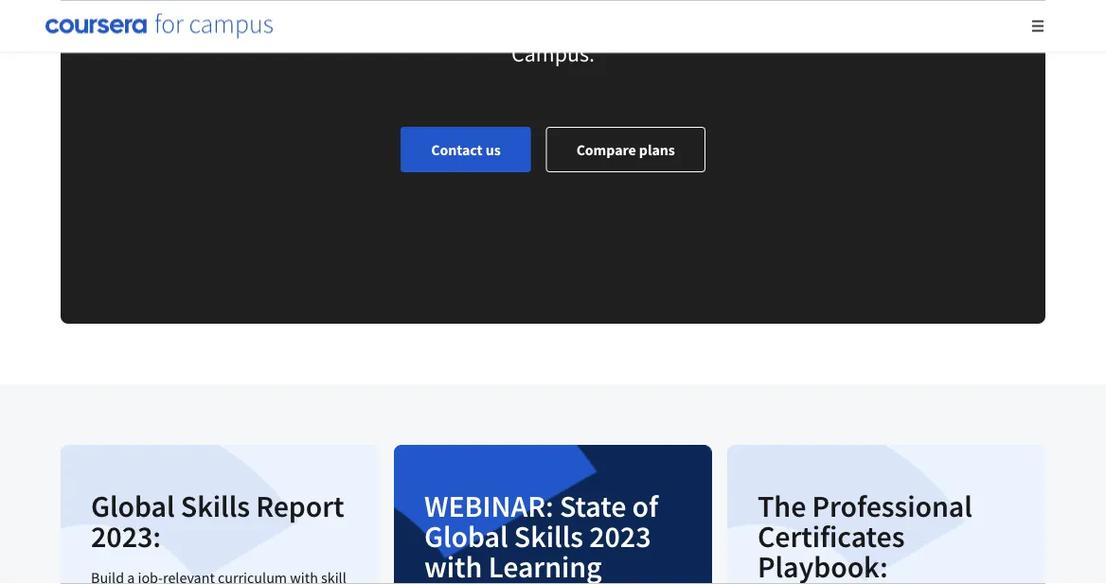 Task type: locate. For each thing, give the bounding box(es) containing it.
empower
[[558, 5, 648, 33]]

0 vertical spatial with
[[849, 5, 891, 33]]

students
[[652, 5, 735, 33]]

curriculum,
[[402, 5, 512, 33]]

compare plans link
[[546, 127, 705, 173]]

0 horizontal spatial global
[[91, 487, 175, 525]]

us
[[486, 140, 501, 159]]

coursera
[[896, 5, 981, 33]]

2 your from the left
[[355, 5, 398, 33]]

skills
[[181, 487, 250, 525], [514, 517, 583, 555]]

widen
[[94, 5, 154, 33]]

playbook:
[[758, 548, 888, 584]]

and up campus.
[[516, 5, 553, 33]]

1 horizontal spatial and
[[739, 5, 776, 33]]

your left reach,
[[158, 5, 202, 33]]

0 horizontal spatial your
[[158, 5, 202, 33]]

professional
[[812, 487, 973, 525]]

1 horizontal spatial your
[[355, 5, 398, 33]]

coursera for campus image
[[45, 13, 273, 39]]

0 horizontal spatial skills
[[181, 487, 250, 525]]

and left faculty
[[739, 5, 776, 33]]

global
[[91, 487, 175, 525], [424, 517, 508, 555]]

global inside global skills report 2023:
[[91, 487, 175, 525]]

leaders
[[424, 578, 526, 584]]

2023
[[589, 517, 651, 555]]

1 vertical spatial with
[[424, 548, 482, 584]]

1 horizontal spatial with
[[849, 5, 891, 33]]

reach,
[[206, 5, 265, 33]]

0 horizontal spatial with
[[424, 548, 482, 584]]

and
[[516, 5, 553, 33], [739, 5, 776, 33]]

of
[[632, 487, 658, 525]]

with
[[849, 5, 891, 33], [424, 548, 482, 584]]

1 horizontal spatial global
[[424, 517, 508, 555]]

global skills report 2023:
[[91, 487, 344, 555]]

with right faculty
[[849, 5, 891, 33]]

contact us link
[[401, 127, 531, 173]]

report
[[256, 487, 344, 525]]

with down 'webinar:' in the bottom of the page
[[424, 548, 482, 584]]

0 horizontal spatial and
[[516, 5, 553, 33]]

your right "enhance"
[[355, 5, 398, 33]]

your
[[158, 5, 202, 33], [355, 5, 398, 33]]

learning
[[488, 548, 602, 584]]

webinar: state of global skills 2023 with learning leaders
[[424, 487, 658, 584]]

1 horizontal spatial skills
[[514, 517, 583, 555]]



Task type: describe. For each thing, give the bounding box(es) containing it.
compare plans
[[576, 140, 675, 159]]

campus.
[[511, 39, 595, 67]]

global skills report 2023: link
[[53, 438, 386, 584]]

the professional certificates playbook:
[[758, 487, 973, 584]]

with inside widen your reach, enhance your curriculum, and empower students and faculty with coursera for campus.
[[849, 5, 891, 33]]

contact us
[[431, 140, 501, 159]]

webinar: state of global skills 2023 with learning leaders link
[[386, 438, 720, 584]]

1 your from the left
[[158, 5, 202, 33]]

with inside webinar: state of global skills 2023 with learning leaders
[[424, 548, 482, 584]]

the professional certificates playbook: link
[[720, 438, 1053, 584]]

state
[[560, 487, 626, 525]]

faculty
[[780, 5, 845, 33]]

1 and from the left
[[516, 5, 553, 33]]

webinar:
[[424, 487, 554, 525]]

global inside webinar: state of global skills 2023 with learning leaders
[[424, 517, 508, 555]]

for
[[986, 5, 1012, 33]]

the
[[758, 487, 806, 525]]

widen your reach, enhance your curriculum, and empower students and faculty with coursera for campus.
[[94, 5, 1012, 67]]

enhance
[[269, 5, 350, 33]]

plans
[[639, 140, 675, 159]]

contact
[[431, 140, 483, 159]]

skills inside webinar: state of global skills 2023 with learning leaders
[[514, 517, 583, 555]]

skills inside global skills report 2023:
[[181, 487, 250, 525]]

compare
[[576, 140, 636, 159]]

2 and from the left
[[739, 5, 776, 33]]

certificates
[[758, 517, 905, 555]]

2023:
[[91, 517, 161, 555]]



Task type: vqa. For each thing, say whether or not it's contained in the screenshot.
Create
no



